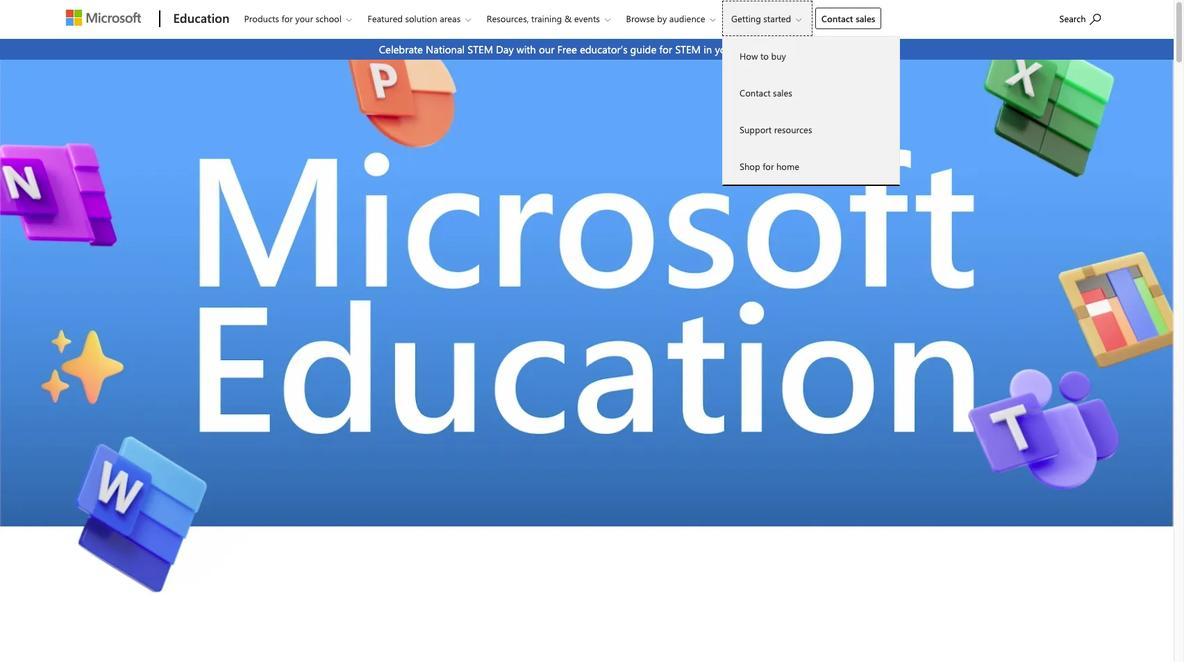 Task type: locate. For each thing, give the bounding box(es) containing it.
getting started
[[732, 13, 791, 24]]

stem left day
[[468, 42, 493, 56]]

0 vertical spatial for
[[282, 13, 293, 24]]

home
[[777, 160, 800, 172]]

0 vertical spatial contact
[[822, 13, 854, 24]]

celebrate national stem day with our free educator's guide for stem in your classroom >
[[379, 42, 795, 56]]

by
[[657, 13, 667, 24]]

1 vertical spatial your
[[715, 42, 736, 56]]

stem
[[468, 42, 493, 56], [675, 42, 701, 56]]

contact up how to buy link
[[822, 13, 854, 24]]

1 horizontal spatial for
[[660, 42, 673, 56]]

2 horizontal spatial for
[[763, 160, 774, 172]]

contact up support
[[740, 87, 771, 99]]

contact sales link up how to buy link
[[815, 8, 882, 29]]

educator's
[[580, 42, 628, 56]]

your
[[295, 13, 313, 24], [715, 42, 736, 56]]

classroom
[[739, 42, 785, 56]]

browse by audience
[[626, 13, 706, 24]]

0 horizontal spatial sales
[[773, 87, 792, 99]]

sales up how to buy link
[[856, 13, 876, 24]]

how to buy link
[[723, 38, 900, 74]]

0 horizontal spatial for
[[282, 13, 293, 24]]

search button
[[1054, 2, 1108, 33]]

buy
[[771, 50, 786, 62]]

1 horizontal spatial contact sales
[[822, 13, 876, 24]]

0 horizontal spatial contact sales
[[740, 87, 792, 99]]

your right in
[[715, 42, 736, 56]]

for right "guide" on the top right of the page
[[660, 42, 673, 56]]

0 horizontal spatial your
[[295, 13, 313, 24]]

contact sales down to
[[740, 87, 792, 99]]

2 vertical spatial for
[[763, 160, 774, 172]]

1 vertical spatial for
[[660, 42, 673, 56]]

resources, training & events
[[487, 13, 600, 24]]

stem left in
[[675, 42, 701, 56]]

solution
[[405, 13, 437, 24]]

celebrate national stem day with our free educator's guide for stem in your classroom > link
[[0, 39, 1174, 60]]

&
[[565, 13, 572, 24]]

education
[[173, 10, 230, 26]]

day
[[496, 42, 514, 56]]

sales
[[856, 13, 876, 24], [773, 87, 792, 99]]

support resources link
[[723, 111, 900, 148]]

for inside dropdown button
[[282, 13, 293, 24]]

education link
[[166, 1, 234, 38]]

sales down the buy
[[773, 87, 792, 99]]

audience
[[670, 13, 706, 24]]

started
[[764, 13, 791, 24]]

1 horizontal spatial stem
[[675, 42, 701, 56]]

resources, training & events button
[[478, 1, 622, 36]]

1 vertical spatial contact sales link
[[723, 74, 900, 111]]

0 horizontal spatial stem
[[468, 42, 493, 56]]

getting
[[732, 13, 761, 24]]

school
[[316, 13, 342, 24]]

0 horizontal spatial contact
[[740, 87, 771, 99]]

contact sales up how to buy link
[[822, 13, 876, 24]]

browse
[[626, 13, 655, 24]]

1 horizontal spatial your
[[715, 42, 736, 56]]

browse by audience button
[[617, 1, 727, 36]]

contact sales
[[822, 13, 876, 24], [740, 87, 792, 99]]

contact sales link
[[815, 8, 882, 29], [723, 74, 900, 111]]

contact sales link up resources
[[723, 74, 900, 111]]

in
[[704, 42, 712, 56]]

microsoft image
[[66, 10, 141, 26]]

for
[[282, 13, 293, 24], [660, 42, 673, 56], [763, 160, 774, 172]]

1 vertical spatial sales
[[773, 87, 792, 99]]

contact
[[822, 13, 854, 24], [740, 87, 771, 99]]

>
[[788, 42, 795, 56]]

0 vertical spatial your
[[295, 13, 313, 24]]

0 vertical spatial sales
[[856, 13, 876, 24]]

products for your school button
[[235, 1, 363, 36]]

for right shop
[[763, 160, 774, 172]]

your left 'school'
[[295, 13, 313, 24]]

0 vertical spatial contact sales
[[822, 13, 876, 24]]

shop for home link
[[723, 148, 900, 185]]

for right products
[[282, 13, 293, 24]]



Task type: vqa. For each thing, say whether or not it's contained in the screenshot.
MS OneDrive image to the right
no



Task type: describe. For each thing, give the bounding box(es) containing it.
how to buy
[[740, 50, 786, 62]]

featured solution areas
[[368, 13, 461, 24]]

with
[[517, 42, 536, 56]]

featured
[[368, 13, 403, 24]]

featured solution areas button
[[359, 1, 482, 36]]

celebrate
[[379, 42, 423, 56]]

support resources
[[740, 124, 812, 135]]

to
[[761, 50, 769, 62]]

getting started button
[[723, 1, 813, 36]]

guide
[[631, 42, 657, 56]]

free
[[558, 42, 577, 56]]

training
[[531, 13, 562, 24]]

1 horizontal spatial sales
[[856, 13, 876, 24]]

1 vertical spatial contact sales
[[740, 87, 792, 99]]

shop for home
[[740, 160, 800, 172]]

support
[[740, 124, 772, 135]]

search
[[1060, 13, 1086, 24]]

resources,
[[487, 13, 529, 24]]

2 stem from the left
[[675, 42, 701, 56]]

0 vertical spatial contact sales link
[[815, 8, 882, 29]]

1 horizontal spatial contact
[[822, 13, 854, 24]]

national
[[426, 42, 465, 56]]

events
[[574, 13, 600, 24]]

products for your school
[[244, 13, 342, 24]]

products
[[244, 13, 279, 24]]

1 stem from the left
[[468, 42, 493, 56]]

Search search field
[[1053, 2, 1115, 33]]

areas
[[440, 13, 461, 24]]

your inside products for your school dropdown button
[[295, 13, 313, 24]]

1 vertical spatial contact
[[740, 87, 771, 99]]

for for shop
[[763, 160, 774, 172]]

shop
[[740, 160, 760, 172]]

resources
[[774, 124, 812, 135]]

for for products
[[282, 13, 293, 24]]

how
[[740, 50, 758, 62]]

our
[[539, 42, 555, 56]]

your inside celebrate national stem day with our free educator's guide for stem in your classroom > link
[[715, 42, 736, 56]]



